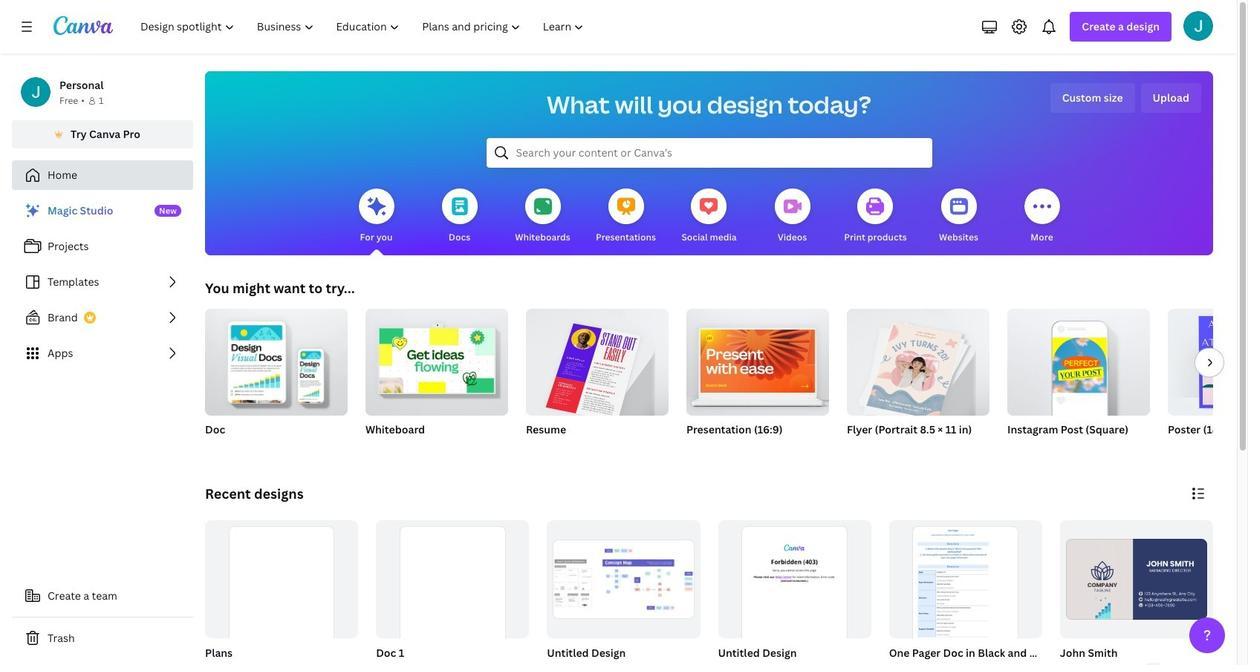 Task type: locate. For each thing, give the bounding box(es) containing it.
None search field
[[486, 138, 932, 168]]

john smith image
[[1183, 11, 1213, 41]]

list
[[12, 196, 193, 368]]

group
[[205, 303, 348, 456], [205, 303, 348, 416], [366, 303, 508, 456], [366, 303, 508, 416], [526, 303, 669, 456], [526, 303, 669, 422], [686, 303, 829, 456], [686, 303, 829, 416], [847, 303, 990, 456], [847, 303, 990, 421], [1007, 303, 1150, 456], [1007, 303, 1150, 416], [1168, 309, 1248, 456], [1168, 309, 1248, 416], [202, 521, 358, 666], [205, 521, 358, 666], [373, 521, 529, 666], [376, 521, 529, 666], [544, 521, 700, 666], [715, 521, 871, 666], [886, 521, 1248, 666], [889, 521, 1042, 666], [1057, 521, 1213, 666], [1060, 521, 1213, 639]]



Task type: vqa. For each thing, say whether or not it's contained in the screenshot.
middle Page
no



Task type: describe. For each thing, give the bounding box(es) containing it.
Search search field
[[516, 139, 902, 167]]

top level navigation element
[[131, 12, 597, 42]]



